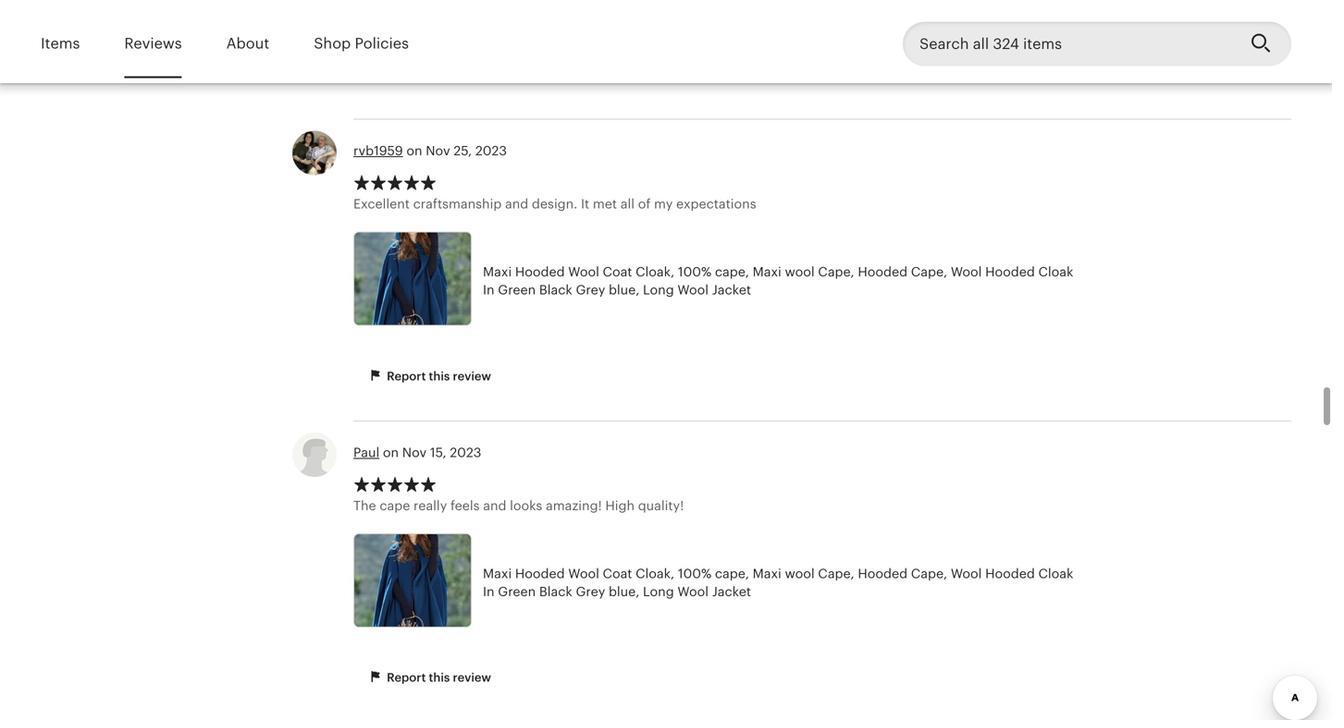 Task type: describe. For each thing, give the bounding box(es) containing it.
2023 for on nov 25, 2023
[[476, 143, 507, 158]]

excellent craftsmanship and design. it met all of my expectations
[[353, 197, 757, 212]]

looks
[[510, 499, 543, 514]]

items link
[[41, 22, 80, 65]]

maxi hooded wool coat cloak, 100% cape, maxi wool cape, hooded cape, wool hooded cloak in green black grey blue, long wool jacket link for the cape really feels and looks amazing! high quality!
[[353, 534, 1084, 633]]

1 vertical spatial and
[[483, 499, 507, 514]]

green for design.
[[498, 283, 536, 298]]

Search all 324 items text field
[[903, 21, 1236, 66]]

rvb1959 on nov 25, 2023
[[353, 143, 507, 158]]

shop
[[314, 35, 351, 52]]

black for looks
[[539, 585, 573, 600]]

report for cape
[[387, 671, 426, 685]]

report this review button for cape
[[353, 662, 505, 696]]

this for cape
[[429, 671, 450, 685]]

report for craftsmanship
[[387, 369, 426, 383]]

the cape really feels and looks amazing! high quality!
[[353, 499, 684, 514]]

cape, for excellent craftsmanship and design. it met all of my expectations
[[715, 265, 749, 280]]

rvb1959 link
[[353, 143, 403, 158]]

green for feels
[[498, 585, 536, 600]]

really
[[414, 499, 447, 514]]

met
[[593, 197, 617, 212]]

cloak for excellent craftsmanship and design. it met all of my expectations
[[1039, 265, 1074, 280]]

nov for 25,
[[426, 143, 450, 158]]

grey for amazing!
[[576, 585, 605, 600]]

cloak, for quality!
[[636, 567, 675, 582]]

on for rvb1959
[[407, 143, 422, 158]]

coat for amazing!
[[603, 567, 632, 582]]

15,
[[430, 445, 447, 460]]

reviews
[[124, 35, 182, 52]]

policies
[[355, 35, 409, 52]]

paul link
[[353, 445, 380, 460]]

amazing!
[[546, 499, 602, 514]]

high
[[606, 499, 635, 514]]

my
[[654, 197, 673, 212]]

the
[[353, 499, 376, 514]]

feels
[[451, 499, 480, 514]]

blue, for of
[[609, 283, 640, 298]]

maxi hooded wool coat cloak, 100% cape, maxi wool cape, hooded cape, wool hooded cloak in green black grey blue, long wool jacket link for excellent craftsmanship and design. it met all of my expectations
[[353, 232, 1084, 331]]



Task type: vqa. For each thing, say whether or not it's contained in the screenshot.
bottommost this
yes



Task type: locate. For each thing, give the bounding box(es) containing it.
long for quality!
[[643, 585, 674, 600]]

1 report from the top
[[387, 369, 426, 383]]

long for my
[[643, 283, 674, 298]]

craftsmanship
[[413, 197, 502, 212]]

about link
[[226, 22, 269, 65]]

1 green from the top
[[498, 283, 536, 298]]

wool
[[785, 265, 815, 280], [785, 567, 815, 582]]

1 vertical spatial cape,
[[715, 567, 749, 582]]

0 vertical spatial grey
[[576, 283, 605, 298]]

0 vertical spatial cloak
[[1039, 265, 1074, 280]]

2 review from the top
[[453, 671, 491, 685]]

in for feels
[[483, 585, 495, 600]]

1 jacket from the top
[[712, 283, 751, 298]]

1 vertical spatial wool
[[785, 567, 815, 582]]

2 grey from the top
[[576, 585, 605, 600]]

0 vertical spatial wool
[[785, 265, 815, 280]]

of
[[638, 197, 651, 212]]

items
[[41, 35, 80, 52]]

100% for quality!
[[678, 567, 712, 582]]

1 long from the top
[[643, 283, 674, 298]]

black down excellent craftsmanship and design. it met all of my expectations
[[539, 283, 573, 298]]

long down quality!
[[643, 585, 674, 600]]

nov left 15,
[[402, 445, 427, 460]]

grey down it
[[576, 283, 605, 298]]

maxi hooded wool coat cloak, 100% cape, maxi wool cape, hooded cape, wool hooded cloak in green black grey blue, long wool jacket link
[[353, 232, 1084, 331], [353, 534, 1084, 633]]

on right paul link
[[383, 445, 399, 460]]

in for design.
[[483, 283, 495, 298]]

maxi hooded wool coat cloak, 100% cape, maxi wool cape, hooded cape, wool hooded cloak in green black grey blue, long wool jacket
[[483, 265, 1074, 298], [483, 567, 1074, 600]]

2 green from the top
[[498, 585, 536, 600]]

blue, down high
[[609, 585, 640, 600]]

2 cloak from the top
[[1039, 567, 1074, 582]]

0 vertical spatial report this review button
[[353, 360, 505, 394]]

cape, for the cape really feels and looks amazing! high quality!
[[715, 567, 749, 582]]

in down craftsmanship
[[483, 283, 495, 298]]

shop policies link
[[314, 22, 409, 65]]

2023 for on nov 15, 2023
[[450, 445, 482, 460]]

0 vertical spatial long
[[643, 283, 674, 298]]

1 vertical spatial coat
[[603, 567, 632, 582]]

1 this from the top
[[429, 369, 450, 383]]

1 review from the top
[[453, 369, 491, 383]]

0 vertical spatial nov
[[426, 143, 450, 158]]

it
[[581, 197, 590, 212]]

1 cloak, from the top
[[636, 265, 675, 280]]

report this review
[[384, 369, 491, 383], [384, 671, 491, 685]]

2 in from the top
[[483, 585, 495, 600]]

green
[[498, 283, 536, 298], [498, 585, 536, 600]]

review for really
[[453, 671, 491, 685]]

0 vertical spatial blue,
[[609, 283, 640, 298]]

black down amazing!
[[539, 585, 573, 600]]

1 vertical spatial in
[[483, 585, 495, 600]]

0 vertical spatial report
[[387, 369, 426, 383]]

on for paul
[[383, 445, 399, 460]]

cloak, down quality!
[[636, 567, 675, 582]]

2 100% from the top
[[678, 567, 712, 582]]

1 100% from the top
[[678, 265, 712, 280]]

0 vertical spatial cape,
[[715, 265, 749, 280]]

1 vertical spatial cloak
[[1039, 567, 1074, 582]]

2 report this review from the top
[[384, 671, 491, 685]]

coat down high
[[603, 567, 632, 582]]

cloak,
[[636, 265, 675, 280], [636, 567, 675, 582]]

1 vertical spatial green
[[498, 585, 536, 600]]

2 blue, from the top
[[609, 585, 640, 600]]

1 vertical spatial nov
[[402, 445, 427, 460]]

wool for excellent craftsmanship and design. it met all of my expectations
[[785, 265, 815, 280]]

2 cloak, from the top
[[636, 567, 675, 582]]

0 vertical spatial cloak,
[[636, 265, 675, 280]]

report this review button
[[353, 360, 505, 394], [353, 662, 505, 696]]

0 vertical spatial and
[[505, 197, 529, 212]]

report
[[387, 369, 426, 383], [387, 671, 426, 685]]

nov left 25,
[[426, 143, 450, 158]]

jacket for the cape really feels and looks amazing! high quality!
[[712, 585, 751, 600]]

1 vertical spatial report this review
[[384, 671, 491, 685]]

excellent
[[353, 197, 410, 212]]

this
[[429, 369, 450, 383], [429, 671, 450, 685]]

1 maxi hooded wool coat cloak, 100% cape, maxi wool cape, hooded cape, wool hooded cloak in green black grey blue, long wool jacket from the top
[[483, 265, 1074, 298]]

and left design.
[[505, 197, 529, 212]]

black for met
[[539, 283, 573, 298]]

0 vertical spatial 100%
[[678, 265, 712, 280]]

cloak, for my
[[636, 265, 675, 280]]

blue, for high
[[609, 585, 640, 600]]

rvb1959
[[353, 143, 403, 158]]

0 vertical spatial in
[[483, 283, 495, 298]]

in down the cape really feels and looks amazing! high quality!
[[483, 585, 495, 600]]

2 maxi hooded wool coat cloak, 100% cape, maxi wool cape, hooded cape, wool hooded cloak in green black grey blue, long wool jacket from the top
[[483, 567, 1074, 600]]

2 report this review button from the top
[[353, 662, 505, 696]]

wool
[[568, 265, 599, 280], [951, 265, 982, 280], [678, 283, 709, 298], [568, 567, 599, 582], [951, 567, 982, 582], [678, 585, 709, 600]]

100% for my
[[678, 265, 712, 280]]

0 vertical spatial report this review
[[384, 369, 491, 383]]

paul
[[353, 445, 380, 460]]

quality!
[[638, 499, 684, 514]]

wool for the cape really feels and looks amazing! high quality!
[[785, 567, 815, 582]]

1 coat from the top
[[603, 265, 632, 280]]

0 vertical spatial this
[[429, 369, 450, 383]]

1 grey from the top
[[576, 283, 605, 298]]

all
[[621, 197, 635, 212]]

on
[[407, 143, 422, 158], [383, 445, 399, 460]]

cape
[[380, 499, 410, 514]]

jacket for excellent craftsmanship and design. it met all of my expectations
[[712, 283, 751, 298]]

2 coat from the top
[[603, 567, 632, 582]]

1 vertical spatial grey
[[576, 585, 605, 600]]

1 vertical spatial long
[[643, 585, 674, 600]]

1 cape, from the top
[[715, 265, 749, 280]]

2023 right 25,
[[476, 143, 507, 158]]

expectations
[[676, 197, 757, 212]]

1 vertical spatial 100%
[[678, 567, 712, 582]]

grey for all
[[576, 283, 605, 298]]

0 vertical spatial review
[[453, 369, 491, 383]]

long down my
[[643, 283, 674, 298]]

1 vertical spatial jacket
[[712, 585, 751, 600]]

coat
[[603, 265, 632, 280], [603, 567, 632, 582]]

cape,
[[715, 265, 749, 280], [715, 567, 749, 582]]

0 vertical spatial 2023
[[476, 143, 507, 158]]

1 vertical spatial blue,
[[609, 585, 640, 600]]

cape,
[[818, 265, 855, 280], [911, 265, 948, 280], [818, 567, 855, 582], [911, 567, 948, 582]]

report this review for craftsmanship
[[384, 369, 491, 383]]

100% down quality!
[[678, 567, 712, 582]]

0 vertical spatial jacket
[[712, 283, 751, 298]]

report this review for cape
[[384, 671, 491, 685]]

reviews link
[[124, 22, 182, 65]]

nov
[[426, 143, 450, 158], [402, 445, 427, 460]]

cloak, down my
[[636, 265, 675, 280]]

jacket
[[712, 283, 751, 298], [712, 585, 751, 600]]

1 report this review button from the top
[[353, 360, 505, 394]]

1 vertical spatial review
[[453, 671, 491, 685]]

2 wool from the top
[[785, 567, 815, 582]]

coat down all
[[603, 265, 632, 280]]

and
[[505, 197, 529, 212], [483, 499, 507, 514]]

1 blue, from the top
[[609, 283, 640, 298]]

1 vertical spatial maxi hooded wool coat cloak, 100% cape, maxi wool cape, hooded cape, wool hooded cloak in green black grey blue, long wool jacket
[[483, 567, 1074, 600]]

paul on nov 15, 2023
[[353, 445, 482, 460]]

2023
[[476, 143, 507, 158], [450, 445, 482, 460]]

0 vertical spatial maxi hooded wool coat cloak, 100% cape, maxi wool cape, hooded cape, wool hooded cloak in green black grey blue, long wool jacket link
[[353, 232, 1084, 331]]

1 vertical spatial this
[[429, 671, 450, 685]]

long
[[643, 283, 674, 298], [643, 585, 674, 600]]

2 cape, from the top
[[715, 567, 749, 582]]

grey
[[576, 283, 605, 298], [576, 585, 605, 600]]

2 black from the top
[[539, 585, 573, 600]]

about
[[226, 35, 269, 52]]

1 wool from the top
[[785, 265, 815, 280]]

on right rvb1959 link on the top left
[[407, 143, 422, 158]]

1 black from the top
[[539, 283, 573, 298]]

grey down amazing!
[[576, 585, 605, 600]]

0 vertical spatial on
[[407, 143, 422, 158]]

cloak for the cape really feels and looks amazing! high quality!
[[1039, 567, 1074, 582]]

1 in from the top
[[483, 283, 495, 298]]

maxi
[[483, 265, 512, 280], [753, 265, 782, 280], [483, 567, 512, 582], [753, 567, 782, 582]]

2 maxi hooded wool coat cloak, 100% cape, maxi wool cape, hooded cape, wool hooded cloak in green black grey blue, long wool jacket link from the top
[[353, 534, 1084, 633]]

this for craftsmanship
[[429, 369, 450, 383]]

0 vertical spatial coat
[[603, 265, 632, 280]]

coat for all
[[603, 265, 632, 280]]

100%
[[678, 265, 712, 280], [678, 567, 712, 582]]

maxi hooded wool coat cloak, 100% cape, maxi wool cape, hooded cape, wool hooded cloak in green black grey blue, long wool jacket for excellent craftsmanship and design. it met all of my expectations
[[483, 265, 1074, 298]]

0 vertical spatial black
[[539, 283, 573, 298]]

1 cloak from the top
[[1039, 265, 1074, 280]]

25,
[[454, 143, 472, 158]]

shop policies
[[314, 35, 409, 52]]

1 vertical spatial cloak,
[[636, 567, 675, 582]]

cloak
[[1039, 265, 1074, 280], [1039, 567, 1074, 582]]

1 vertical spatial on
[[383, 445, 399, 460]]

in
[[483, 283, 495, 298], [483, 585, 495, 600]]

1 vertical spatial 2023
[[450, 445, 482, 460]]

2 report from the top
[[387, 671, 426, 685]]

2 jacket from the top
[[712, 585, 751, 600]]

1 maxi hooded wool coat cloak, 100% cape, maxi wool cape, hooded cape, wool hooded cloak in green black grey blue, long wool jacket link from the top
[[353, 232, 1084, 331]]

black
[[539, 283, 573, 298], [539, 585, 573, 600]]

1 vertical spatial black
[[539, 585, 573, 600]]

1 vertical spatial maxi hooded wool coat cloak, 100% cape, maxi wool cape, hooded cape, wool hooded cloak in green black grey blue, long wool jacket link
[[353, 534, 1084, 633]]

2 this from the top
[[429, 671, 450, 685]]

0 horizontal spatial on
[[383, 445, 399, 460]]

report this review button for craftsmanship
[[353, 360, 505, 394]]

100% down expectations
[[678, 265, 712, 280]]

and right feels
[[483, 499, 507, 514]]

blue,
[[609, 283, 640, 298], [609, 585, 640, 600]]

review
[[453, 369, 491, 383], [453, 671, 491, 685]]

0 vertical spatial green
[[498, 283, 536, 298]]

review for and
[[453, 369, 491, 383]]

1 vertical spatial report this review button
[[353, 662, 505, 696]]

blue, down all
[[609, 283, 640, 298]]

1 vertical spatial report
[[387, 671, 426, 685]]

design.
[[532, 197, 578, 212]]

nov for 15,
[[402, 445, 427, 460]]

hooded
[[515, 265, 565, 280], [858, 265, 908, 280], [986, 265, 1035, 280], [515, 567, 565, 582], [858, 567, 908, 582], [986, 567, 1035, 582]]

maxi hooded wool coat cloak, 100% cape, maxi wool cape, hooded cape, wool hooded cloak in green black grey blue, long wool jacket for the cape really feels and looks amazing! high quality!
[[483, 567, 1074, 600]]

1 horizontal spatial on
[[407, 143, 422, 158]]

2 long from the top
[[643, 585, 674, 600]]

0 vertical spatial maxi hooded wool coat cloak, 100% cape, maxi wool cape, hooded cape, wool hooded cloak in green black grey blue, long wool jacket
[[483, 265, 1074, 298]]

1 report this review from the top
[[384, 369, 491, 383]]

2023 right 15,
[[450, 445, 482, 460]]



